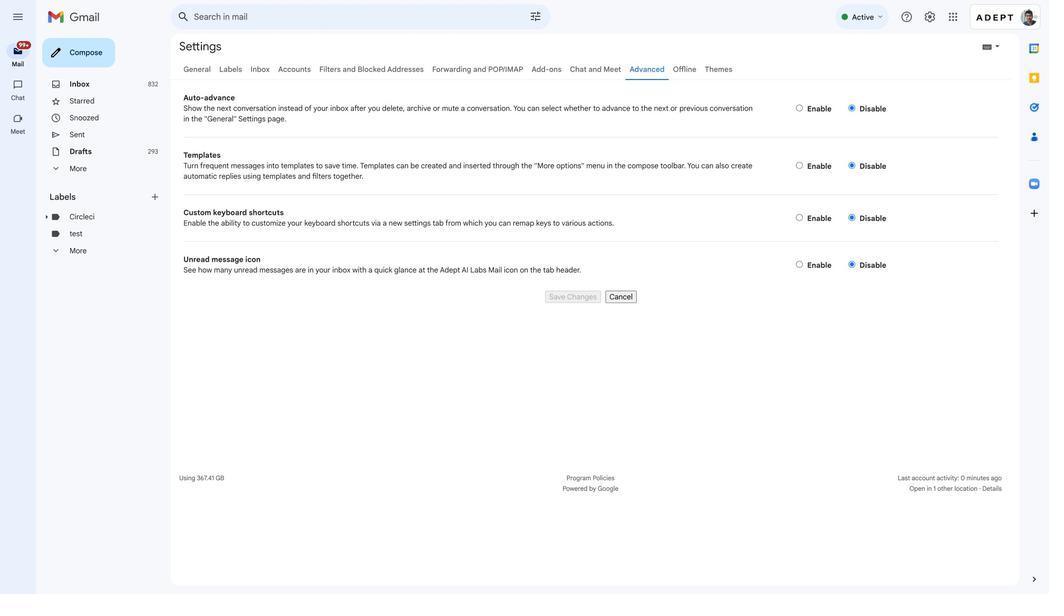 Task type: locate. For each thing, give the bounding box(es) containing it.
None radio
[[848, 214, 855, 221], [796, 261, 803, 268], [848, 261, 855, 268], [848, 214, 855, 221], [796, 261, 803, 268], [848, 261, 855, 268]]

select input tool image
[[994, 42, 1001, 50]]

advanced search options image
[[525, 6, 546, 27]]

footer
[[171, 473, 1011, 494]]

search in mail image
[[174, 7, 193, 26]]

tab list
[[1020, 34, 1049, 557], [171, 59, 1011, 80]]

Search in mail search field
[[171, 4, 550, 30]]

None radio
[[796, 105, 803, 111], [848, 105, 855, 111], [796, 162, 803, 169], [848, 162, 855, 169], [796, 214, 803, 221], [796, 105, 803, 111], [848, 105, 855, 111], [796, 162, 803, 169], [848, 162, 855, 169], [796, 214, 803, 221]]

navigation
[[0, 34, 37, 595], [183, 288, 998, 303]]

heading
[[0, 60, 36, 69], [0, 94, 36, 102], [0, 128, 36, 136], [50, 192, 150, 202]]



Task type: describe. For each thing, give the bounding box(es) containing it.
0 horizontal spatial tab list
[[171, 59, 1011, 80]]

1 horizontal spatial navigation
[[183, 288, 998, 303]]

support image
[[900, 11, 913, 23]]

Search in mail text field
[[194, 12, 500, 22]]

settings image
[[924, 11, 936, 23]]

0 horizontal spatial navigation
[[0, 34, 37, 595]]

gmail image
[[47, 6, 105, 27]]

1 horizontal spatial tab list
[[1020, 34, 1049, 557]]

main menu image
[[12, 11, 24, 23]]



Task type: vqa. For each thing, say whether or not it's contained in the screenshot.
Search in mail search box
yes



